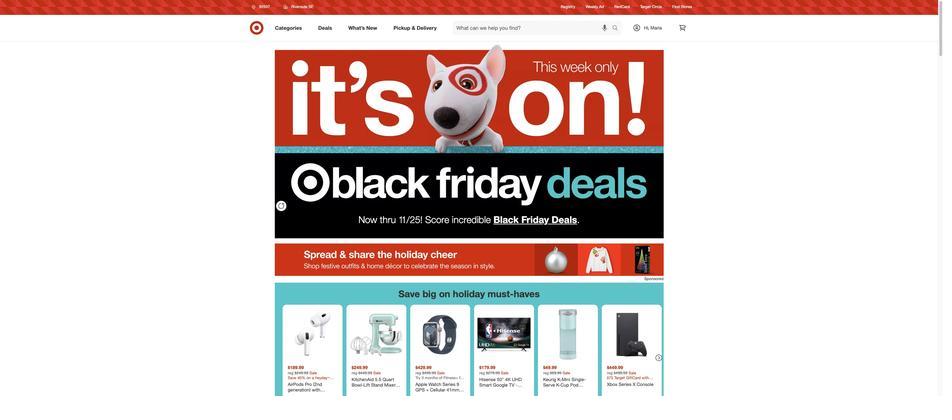 Task type: locate. For each thing, give the bounding box(es) containing it.
- down google
[[497, 389, 499, 394]]

magsafe
[[288, 393, 306, 397]]

quart
[[383, 377, 394, 383]]

now
[[359, 214, 378, 226]]

black
[[494, 214, 519, 226]]

0 horizontal spatial deals
[[318, 25, 332, 31]]

case
[[307, 393, 318, 397]]

0 horizontal spatial $249.99
[[295, 371, 308, 376]]

registry
[[561, 4, 576, 9]]

smart
[[480, 383, 492, 388]]

sale inside $249.99 reg $449.99 sale kitchenaid 5.5 quart bowl-lift stand mixer - ksm55 - ice
[[373, 371, 381, 376]]

tv
[[509, 383, 515, 388]]

reg for $449.99
[[607, 371, 613, 376]]

$249.99
[[352, 365, 368, 371], [295, 371, 308, 376]]

pickup & delivery link
[[388, 21, 445, 35]]

$249.99 reg $449.99 sale kitchenaid 5.5 quart bowl-lift stand mixer - ksm55 - ice
[[352, 365, 399, 394]]

50"
[[497, 377, 504, 383]]

3 sale from the left
[[437, 371, 445, 376]]

pro
[[305, 382, 312, 388]]

reg down $49.99
[[543, 371, 549, 376]]

now thru 11 /25! score incredible black friday deals .
[[359, 214, 580, 226]]

sale inside $449.99 reg $499.99 sale
[[629, 371, 637, 376]]

1 $499.99 from the left
[[422, 371, 436, 376]]

1 vertical spatial deals
[[552, 214, 578, 226]]

weekly ad link
[[586, 4, 605, 10]]

mini
[[562, 377, 571, 383]]

1 sale from the left
[[310, 371, 317, 376]]

50a6h4
[[480, 389, 496, 394]]

this week only it's on! target black friday deals image
[[275, 41, 664, 213]]

search button
[[610, 21, 625, 36]]

- down pod
[[572, 389, 574, 394]]

circle
[[653, 4, 663, 9]]

deals
[[318, 25, 332, 31], [552, 214, 578, 226]]

&
[[412, 25, 416, 31]]

4 reg from the left
[[480, 371, 485, 376]]

reg inside $449.99 reg $499.99 sale
[[607, 371, 613, 376]]

$189.99 reg $249.99 sale
[[288, 365, 317, 376]]

- right tv
[[516, 383, 518, 388]]

1 vertical spatial k-
[[557, 383, 561, 388]]

keurig k-mini single-serve k-cup pod coffee maker - oasis image
[[541, 308, 596, 363]]

6 sale from the left
[[629, 371, 637, 376]]

.
[[578, 214, 580, 226]]

$499.99 down $429.99
[[422, 371, 436, 376]]

5 sale from the left
[[563, 371, 571, 376]]

hisense
[[480, 377, 496, 383]]

$449.99
[[607, 365, 623, 371], [359, 371, 372, 376]]

reg for $49.99
[[543, 371, 549, 376]]

0 horizontal spatial $499.99
[[422, 371, 436, 376]]

stand
[[371, 383, 383, 388]]

k- down $89.99
[[558, 377, 562, 383]]

deals left the what's
[[318, 25, 332, 31]]

mixer
[[384, 383, 396, 388]]

reg up kitchenaid
[[352, 371, 357, 376]]

$179.99
[[480, 365, 496, 371]]

reg for $179.99
[[480, 371, 485, 376]]

advertisement region
[[275, 244, 664, 276]]

holiday
[[453, 288, 485, 300]]

reg inside $189.99 reg $249.99 sale
[[288, 371, 294, 376]]

hi, maria
[[645, 25, 663, 30]]

special
[[500, 389, 515, 394]]

$449.99 up kitchenaid
[[359, 371, 372, 376]]

reg inside $249.99 reg $449.99 sale kitchenaid 5.5 quart bowl-lift stand mixer - ksm55 - ice
[[352, 371, 357, 376]]

$449.99 inside $449.99 reg $499.99 sale
[[607, 365, 623, 371]]

reg down $179.99
[[480, 371, 485, 376]]

1 horizontal spatial $499.99
[[614, 371, 628, 376]]

purchase
[[480, 394, 499, 397]]

2 $499.99 from the left
[[614, 371, 628, 376]]

xbox series x console image
[[605, 308, 660, 363]]

ice
[[371, 389, 377, 394]]

deals right friday
[[552, 214, 578, 226]]

92507
[[259, 4, 270, 9]]

- right mixer
[[397, 383, 399, 388]]

big
[[423, 288, 437, 300]]

categories link
[[270, 21, 310, 35]]

$449.99 reg $499.99 sale
[[607, 365, 637, 376]]

sale inside $189.99 reg $249.99 sale
[[310, 371, 317, 376]]

sale for $429.99
[[437, 371, 445, 376]]

what's new
[[349, 25, 378, 31]]

$499.99 inside $449.99 reg $499.99 sale
[[614, 371, 628, 376]]

deals link
[[313, 21, 341, 35]]

incredible
[[452, 214, 491, 226]]

serve
[[543, 383, 555, 388]]

reg
[[288, 371, 294, 376], [352, 371, 357, 376], [416, 371, 421, 376], [480, 371, 485, 376], [543, 371, 549, 376], [607, 371, 613, 376]]

0 horizontal spatial $449.99
[[359, 371, 372, 376]]

reg inside $179.99 reg $279.99 sale hisense 50" 4k uhd smart google tv - 50a6h4 - special purchase
[[480, 371, 485, 376]]

keurig
[[543, 377, 556, 383]]

pod
[[571, 383, 579, 388]]

sale for $49.99
[[563, 371, 571, 376]]

-
[[397, 383, 399, 388], [516, 383, 518, 388], [368, 389, 370, 394], [497, 389, 499, 394], [572, 389, 574, 394]]

reg up "xbox"
[[607, 371, 613, 376]]

xbox series x console
[[607, 382, 654, 388]]

k- up maker
[[557, 383, 561, 388]]

sale inside $429.99 reg $499.99 sale
[[437, 371, 445, 376]]

$249.99 down $189.99
[[295, 371, 308, 376]]

1 horizontal spatial $249.99
[[352, 365, 368, 371]]

stores
[[681, 4, 693, 9]]

1 horizontal spatial $449.99
[[607, 365, 623, 371]]

bowl-
[[352, 383, 364, 388]]

weekly
[[586, 4, 599, 9]]

maria
[[651, 25, 663, 30]]

$179.99 reg $279.99 sale hisense 50" 4k uhd smart google tv - 50a6h4 - special purchase
[[480, 365, 522, 397]]

with
[[312, 388, 320, 393]]

(usb‑c)
[[319, 393, 336, 397]]

reg inside '$49.99 reg $89.99 sale keurig k-mini single- serve k-cup pod coffee maker - oasis'
[[543, 371, 549, 376]]

$449.99 up "xbox"
[[607, 365, 623, 371]]

riverside
[[292, 4, 308, 9]]

sale
[[310, 371, 317, 376], [373, 371, 381, 376], [437, 371, 445, 376], [501, 371, 509, 376], [563, 371, 571, 376], [629, 371, 637, 376]]

ad
[[600, 4, 605, 9]]

5 reg from the left
[[543, 371, 549, 376]]

sale inside '$49.99 reg $89.99 sale keurig k-mini single- serve k-cup pod coffee maker - oasis'
[[563, 371, 571, 376]]

riverside se button
[[280, 1, 318, 13]]

$499.99 up the series
[[614, 371, 628, 376]]

$499.99 inside $429.99 reg $499.99 sale
[[422, 371, 436, 376]]

1 reg from the left
[[288, 371, 294, 376]]

4 sale from the left
[[501, 371, 509, 376]]

2 reg from the left
[[352, 371, 357, 376]]

weekly ad
[[586, 4, 605, 9]]

$89.99
[[550, 371, 562, 376]]

reg inside $429.99 reg $499.99 sale
[[416, 371, 421, 376]]

reg down $429.99
[[416, 371, 421, 376]]

- left "ice"
[[368, 389, 370, 394]]

se
[[309, 4, 314, 9]]

3 reg from the left
[[416, 371, 421, 376]]

reg for $429.99
[[416, 371, 421, 376]]

6 reg from the left
[[607, 371, 613, 376]]

kitchenaid 5.5 quart bowl-lift stand mixer - ksm55 - ice image
[[349, 308, 404, 363]]

redcard
[[615, 4, 630, 9]]

friday
[[522, 214, 549, 226]]

sale inside $179.99 reg $279.99 sale hisense 50" 4k uhd smart google tv - 50a6h4 - special purchase
[[501, 371, 509, 376]]

$249.99 up kitchenaid
[[352, 365, 368, 371]]

what's
[[349, 25, 365, 31]]

reg down $189.99
[[288, 371, 294, 376]]

11
[[399, 214, 407, 226]]

delivery
[[417, 25, 437, 31]]

airpods pro (2nd generation) with magsafe case (usb‑c)
[[288, 382, 336, 397]]

2 sale from the left
[[373, 371, 381, 376]]

$449.99 inside $249.99 reg $449.99 sale kitchenaid 5.5 quart bowl-lift stand mixer - ksm55 - ice
[[359, 371, 372, 376]]



Task type: describe. For each thing, give the bounding box(es) containing it.
- inside '$49.99 reg $89.99 sale keurig k-mini single- serve k-cup pod coffee maker - oasis'
[[572, 389, 574, 394]]

$249.99 inside $189.99 reg $249.99 sale
[[295, 371, 308, 376]]

what's new link
[[343, 21, 386, 35]]

single-
[[572, 377, 586, 383]]

0 vertical spatial deals
[[318, 25, 332, 31]]

sale for $189.99
[[310, 371, 317, 376]]

coffee
[[543, 389, 557, 394]]

on
[[439, 288, 451, 300]]

1 horizontal spatial deals
[[552, 214, 578, 226]]

find
[[673, 4, 680, 9]]

haves
[[514, 288, 540, 300]]

hisense 50" 4k uhd smart google tv - 50a6h4 - special purchase image
[[477, 308, 532, 363]]

xbox
[[607, 382, 618, 388]]

x
[[633, 382, 636, 388]]

series
[[619, 382, 632, 388]]

thru
[[380, 214, 396, 226]]

save
[[399, 288, 420, 300]]

$279.99
[[486, 371, 500, 376]]

$499.99 for $449.99
[[614, 371, 628, 376]]

sponsored
[[645, 277, 664, 282]]

oasis
[[575, 389, 587, 394]]

92507 button
[[248, 1, 277, 13]]

airpods pro (2nd generation) with magsafe case (usb‑c) image
[[285, 308, 340, 363]]

pickup
[[394, 25, 411, 31]]

redcard link
[[615, 4, 630, 10]]

categories
[[275, 25, 302, 31]]

search
[[610, 25, 625, 32]]

console
[[637, 382, 654, 388]]

apple watch series 9 gps + cellular 41mm silver aluminum case with storm blue sport band - m/l image
[[413, 308, 468, 363]]

target
[[641, 4, 651, 9]]

uhd
[[512, 377, 522, 383]]

pickup & delivery
[[394, 25, 437, 31]]

lift
[[364, 383, 370, 388]]

riverside se
[[292, 4, 314, 9]]

target circle
[[641, 4, 663, 9]]

reg for $189.99
[[288, 371, 294, 376]]

$499.99 for $429.99
[[422, 371, 436, 376]]

target circle link
[[641, 4, 663, 10]]

ksm55
[[352, 389, 367, 394]]

0 vertical spatial k-
[[558, 377, 562, 383]]

must-
[[488, 288, 514, 300]]

save big on holiday must-haves
[[399, 288, 540, 300]]

airpods
[[288, 382, 304, 388]]

$249.99 inside $249.99 reg $449.99 sale kitchenaid 5.5 quart bowl-lift stand mixer - ksm55 - ice
[[352, 365, 368, 371]]

generation)
[[288, 388, 311, 393]]

hi,
[[645, 25, 650, 30]]

maker
[[558, 389, 571, 394]]

$429.99
[[416, 365, 432, 371]]

5.5
[[375, 377, 381, 383]]

kitchenaid
[[352, 377, 374, 383]]

4k
[[505, 377, 511, 383]]

$189.99
[[288, 365, 304, 371]]

google
[[493, 383, 508, 388]]

find stores link
[[673, 4, 693, 10]]

cup
[[561, 383, 569, 388]]

$49.99 reg $89.99 sale keurig k-mini single- serve k-cup pod coffee maker - oasis
[[543, 365, 587, 394]]

(2nd
[[313, 382, 322, 388]]

registry link
[[561, 4, 576, 10]]

sale for $449.99
[[629, 371, 637, 376]]

$429.99 reg $499.99 sale
[[416, 365, 445, 376]]

What can we help you find? suggestions appear below search field
[[453, 21, 614, 35]]

reg for $249.99
[[352, 371, 357, 376]]

sale for $249.99
[[373, 371, 381, 376]]

score
[[426, 214, 450, 226]]

new
[[367, 25, 378, 31]]

$49.99
[[543, 365, 557, 371]]

sale for $179.99
[[501, 371, 509, 376]]

find stores
[[673, 4, 693, 9]]

carousel region
[[275, 283, 664, 397]]



Task type: vqa. For each thing, say whether or not it's contained in the screenshot.


